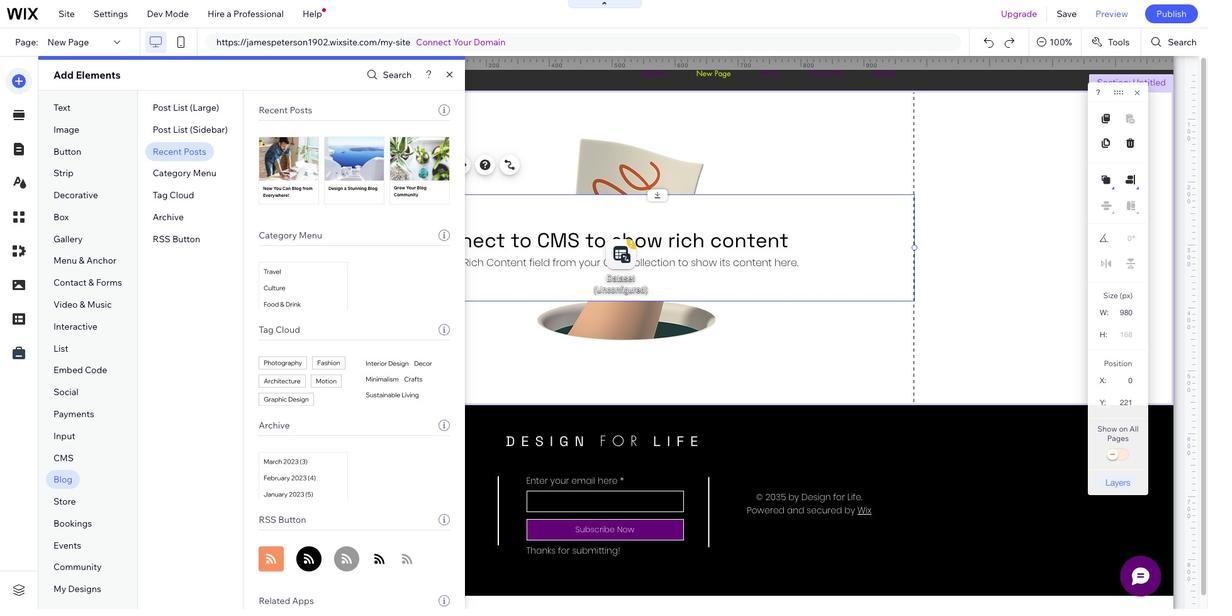 Task type: vqa. For each thing, say whether or not it's contained in the screenshot.
To
no



Task type: describe. For each thing, give the bounding box(es) containing it.
section:
[[1098, 77, 1131, 88]]

0 vertical spatial button
[[54, 146, 81, 157]]

section: untitled
[[1098, 77, 1167, 88]]

music
[[87, 299, 112, 310]]

tools button
[[1082, 28, 1142, 56]]

800
[[804, 62, 815, 69]]

0 horizontal spatial tag
[[153, 190, 168, 201]]

& for contact
[[89, 277, 94, 289]]

100% button
[[1030, 28, 1082, 56]]

payments
[[54, 409, 94, 420]]

viewer
[[348, 185, 373, 195]]

0 horizontal spatial cloud
[[170, 190, 194, 201]]

embed code
[[54, 365, 107, 376]]

new
[[48, 37, 66, 48]]

(px)
[[1120, 291, 1134, 300]]

publish
[[1157, 8, 1187, 20]]

video
[[54, 299, 78, 310]]

add
[[54, 69, 74, 81]]

0 vertical spatial recent posts
[[259, 105, 313, 116]]

1 vertical spatial rss button
[[259, 514, 306, 526]]

embed
[[54, 365, 83, 376]]

900
[[867, 62, 878, 69]]

position
[[1105, 359, 1133, 368]]

hire
[[208, 8, 225, 20]]

0 horizontal spatial rss
[[153, 233, 170, 245]]

preview
[[1096, 8, 1129, 20]]

post list (large)
[[153, 102, 219, 113]]

untitled
[[1133, 77, 1167, 88]]

bookings
[[54, 518, 92, 529]]

700
[[741, 62, 752, 69]]

2 horizontal spatial menu
[[299, 230, 323, 241]]

size
[[1104, 291, 1119, 300]]

rich
[[301, 185, 316, 195]]

pages
[[1108, 434, 1130, 443]]

gallery
[[54, 233, 83, 245]]

0 horizontal spatial search
[[383, 69, 412, 81]]

strip
[[54, 168, 74, 179]]

list for (sidebar)
[[173, 124, 188, 135]]

post for post list (sidebar)
[[153, 124, 171, 135]]

0 horizontal spatial menu
[[54, 255, 77, 267]]

apps
[[292, 596, 314, 607]]

1 vertical spatial rss
[[259, 514, 276, 526]]

post list (sidebar)
[[153, 124, 228, 135]]

dev mode
[[147, 8, 189, 20]]

list for (large)
[[173, 102, 188, 113]]

2 horizontal spatial button
[[278, 514, 306, 526]]

designs
[[68, 584, 101, 595]]

1 horizontal spatial recent
[[259, 105, 288, 116]]

1 horizontal spatial cloud
[[276, 324, 300, 336]]

my
[[54, 584, 66, 595]]

site
[[396, 37, 411, 48]]

contact
[[54, 277, 87, 289]]

0 horizontal spatial recent posts
[[153, 146, 206, 157]]

1 horizontal spatial search button
[[1142, 28, 1209, 56]]

1 horizontal spatial tag
[[259, 324, 274, 336]]

dev
[[147, 8, 163, 20]]

& for video
[[80, 299, 85, 310]]

contact & forms
[[54, 277, 122, 289]]

rich content viewer
[[301, 185, 373, 195]]

600
[[678, 62, 689, 69]]

1 vertical spatial archive
[[259, 420, 290, 431]]

0 vertical spatial posts
[[290, 105, 313, 116]]

°
[[1133, 234, 1136, 243]]

size (px)
[[1104, 291, 1134, 300]]

show on all pages
[[1098, 424, 1139, 443]]

https://jamespeterson1902.wixsite.com/my-
[[217, 37, 396, 48]]

preview button
[[1087, 0, 1138, 28]]

y:
[[1101, 399, 1107, 407]]

hire a professional
[[208, 8, 284, 20]]

box
[[54, 211, 69, 223]]

0 horizontal spatial posts
[[184, 146, 206, 157]]

community
[[54, 562, 102, 573]]

layers button
[[1099, 476, 1139, 489]]

publish button
[[1146, 4, 1199, 23]]

content
[[318, 185, 347, 195]]

(large)
[[190, 102, 219, 113]]

400
[[552, 62, 563, 69]]



Task type: locate. For each thing, give the bounding box(es) containing it.
professional
[[234, 8, 284, 20]]

0 vertical spatial rss button
[[153, 233, 200, 245]]

post up post list (sidebar)
[[153, 102, 171, 113]]

h:
[[1101, 331, 1108, 339]]

store
[[54, 496, 76, 508]]

settings left dev
[[94, 8, 128, 20]]

posts
[[290, 105, 313, 116], [184, 146, 206, 157]]

0 vertical spatial settings
[[94, 8, 128, 20]]

1 horizontal spatial rss
[[259, 514, 276, 526]]

1 vertical spatial recent posts
[[153, 146, 206, 157]]

search down publish button
[[1169, 37, 1198, 48]]

post for post list (large)
[[153, 102, 171, 113]]

forms
[[96, 277, 122, 289]]

add elements
[[54, 69, 121, 81]]

0 vertical spatial category menu
[[153, 168, 217, 179]]

0 horizontal spatial tag cloud
[[153, 190, 194, 201]]

post
[[153, 102, 171, 113], [153, 124, 171, 135]]

& left the anchor
[[79, 255, 85, 267]]

1 horizontal spatial recent posts
[[259, 105, 313, 116]]

mode
[[165, 8, 189, 20]]

0 vertical spatial post
[[153, 102, 171, 113]]

category menu down post list (sidebar)
[[153, 168, 217, 179]]

& for menu
[[79, 255, 85, 267]]

code
[[85, 365, 107, 376]]

https://jamespeterson1902.wixsite.com/my-site connect your domain
[[217, 37, 506, 48]]

list
[[173, 102, 188, 113], [173, 124, 188, 135], [54, 343, 68, 354]]

cloud
[[170, 190, 194, 201], [276, 324, 300, 336]]

0 horizontal spatial category menu
[[153, 168, 217, 179]]

500
[[615, 62, 626, 69]]

rss
[[153, 233, 170, 245], [259, 514, 276, 526]]

& right 'video'
[[80, 299, 85, 310]]

0 vertical spatial menu
[[193, 168, 217, 179]]

help
[[303, 8, 322, 20]]

1 vertical spatial category menu
[[259, 230, 323, 241]]

on
[[1120, 424, 1129, 434]]

0 horizontal spatial category
[[153, 168, 191, 179]]

1 vertical spatial tag cloud
[[259, 324, 300, 336]]

cms
[[54, 452, 74, 464]]

my designs
[[54, 584, 101, 595]]

1 horizontal spatial category menu
[[259, 230, 323, 241]]

0 vertical spatial search button
[[1142, 28, 1209, 56]]

0 vertical spatial &
[[79, 255, 85, 267]]

1 vertical spatial settings
[[306, 159, 340, 171]]

0 horizontal spatial settings
[[94, 8, 128, 20]]

video & music
[[54, 299, 112, 310]]

tools
[[1109, 37, 1130, 48]]

1 vertical spatial post
[[153, 124, 171, 135]]

1 horizontal spatial tag cloud
[[259, 324, 300, 336]]

& left forms
[[89, 277, 94, 289]]

1 vertical spatial search button
[[364, 66, 412, 84]]

category
[[153, 168, 191, 179], [259, 230, 297, 241]]

show
[[1098, 424, 1118, 434]]

0 vertical spatial list
[[173, 102, 188, 113]]

tag
[[153, 190, 168, 201], [259, 324, 274, 336]]

upgrade
[[1002, 8, 1038, 20]]

elements
[[76, 69, 121, 81]]

1 horizontal spatial archive
[[259, 420, 290, 431]]

search button down site
[[364, 66, 412, 84]]

list down the post list (large) on the left top of the page
[[173, 124, 188, 135]]

2 vertical spatial menu
[[54, 255, 77, 267]]

events
[[54, 540, 81, 551]]

interactive
[[54, 321, 98, 332]]

rss button
[[153, 233, 200, 245], [259, 514, 306, 526]]

None text field
[[1114, 304, 1138, 321], [1113, 394, 1138, 411], [1114, 304, 1138, 321], [1113, 394, 1138, 411]]

2 post from the top
[[153, 124, 171, 135]]

1 horizontal spatial category
[[259, 230, 297, 241]]

connect
[[416, 37, 452, 48]]

100%
[[1050, 37, 1073, 48]]

2 vertical spatial button
[[278, 514, 306, 526]]

menu down gallery
[[54, 255, 77, 267]]

1 horizontal spatial menu
[[193, 168, 217, 179]]

site
[[59, 8, 75, 20]]

0 vertical spatial cloud
[[170, 190, 194, 201]]

page
[[68, 37, 89, 48]]

1 vertical spatial tag
[[259, 324, 274, 336]]

1 vertical spatial posts
[[184, 146, 206, 157]]

0 vertical spatial category
[[153, 168, 191, 179]]

1 vertical spatial list
[[173, 124, 188, 135]]

tag cloud
[[153, 190, 194, 201], [259, 324, 300, 336]]

search down site
[[383, 69, 412, 81]]

menu down (sidebar)
[[193, 168, 217, 179]]

switch
[[1106, 446, 1131, 464]]

a
[[227, 8, 232, 20]]

recent
[[259, 105, 288, 116], [153, 146, 182, 157]]

1 vertical spatial button
[[172, 233, 200, 245]]

1 horizontal spatial rss button
[[259, 514, 306, 526]]

archive
[[153, 211, 184, 223], [259, 420, 290, 431]]

your
[[454, 37, 472, 48]]

1 horizontal spatial settings
[[306, 159, 340, 171]]

save
[[1057, 8, 1077, 20]]

all
[[1130, 424, 1139, 434]]

new page
[[48, 37, 89, 48]]

0 vertical spatial tag
[[153, 190, 168, 201]]

settings
[[94, 8, 128, 20], [306, 159, 340, 171]]

anchor
[[87, 255, 117, 267]]

0 horizontal spatial archive
[[153, 211, 184, 223]]

search
[[1169, 37, 1198, 48], [383, 69, 412, 81]]

1 vertical spatial search
[[383, 69, 412, 81]]

0 vertical spatial recent
[[259, 105, 288, 116]]

related apps
[[259, 596, 314, 607]]

None text field
[[1116, 230, 1132, 247], [1114, 326, 1138, 343], [1114, 372, 1138, 389], [1116, 230, 1132, 247], [1114, 326, 1138, 343], [1114, 372, 1138, 389]]

0 horizontal spatial rss button
[[153, 233, 200, 245]]

button
[[54, 146, 81, 157], [172, 233, 200, 245], [278, 514, 306, 526]]

save button
[[1048, 0, 1087, 28]]

text
[[54, 102, 71, 113]]

1 vertical spatial menu
[[299, 230, 323, 241]]

decorative
[[54, 190, 98, 201]]

domain
[[474, 37, 506, 48]]

1 vertical spatial recent
[[153, 146, 182, 157]]

layers
[[1106, 477, 1131, 488]]

related
[[259, 596, 290, 607]]

0 vertical spatial rss
[[153, 233, 170, 245]]

?
[[1097, 88, 1101, 97]]

1 horizontal spatial search
[[1169, 37, 1198, 48]]

1 vertical spatial cloud
[[276, 324, 300, 336]]

1 vertical spatial &
[[89, 277, 94, 289]]

recent posts
[[259, 105, 313, 116], [153, 146, 206, 157]]

category menu down rich
[[259, 230, 323, 241]]

list up embed
[[54, 343, 68, 354]]

0 vertical spatial search
[[1169, 37, 1198, 48]]

1 horizontal spatial button
[[172, 233, 200, 245]]

category menu
[[153, 168, 217, 179], [259, 230, 323, 241]]

settings up content
[[306, 159, 340, 171]]

0 horizontal spatial recent
[[153, 146, 182, 157]]

2 vertical spatial list
[[54, 343, 68, 354]]

1 vertical spatial category
[[259, 230, 297, 241]]

1 post from the top
[[153, 102, 171, 113]]

blog
[[54, 474, 73, 486]]

x:
[[1101, 377, 1107, 385]]

300
[[489, 62, 500, 69]]

list up post list (sidebar)
[[173, 102, 188, 113]]

0 vertical spatial tag cloud
[[153, 190, 194, 201]]

menu down rich
[[299, 230, 323, 241]]

search button down publish button
[[1142, 28, 1209, 56]]

social
[[54, 387, 79, 398]]

menu
[[193, 168, 217, 179], [299, 230, 323, 241], [54, 255, 77, 267]]

0 horizontal spatial button
[[54, 146, 81, 157]]

0 vertical spatial archive
[[153, 211, 184, 223]]

0 horizontal spatial search button
[[364, 66, 412, 84]]

menu & anchor
[[54, 255, 117, 267]]

input
[[54, 430, 75, 442]]

post down the post list (large) on the left top of the page
[[153, 124, 171, 135]]

1 horizontal spatial posts
[[290, 105, 313, 116]]

2 vertical spatial &
[[80, 299, 85, 310]]

image
[[54, 124, 79, 135]]

(sidebar)
[[190, 124, 228, 135]]

w:
[[1101, 309, 1110, 317]]



